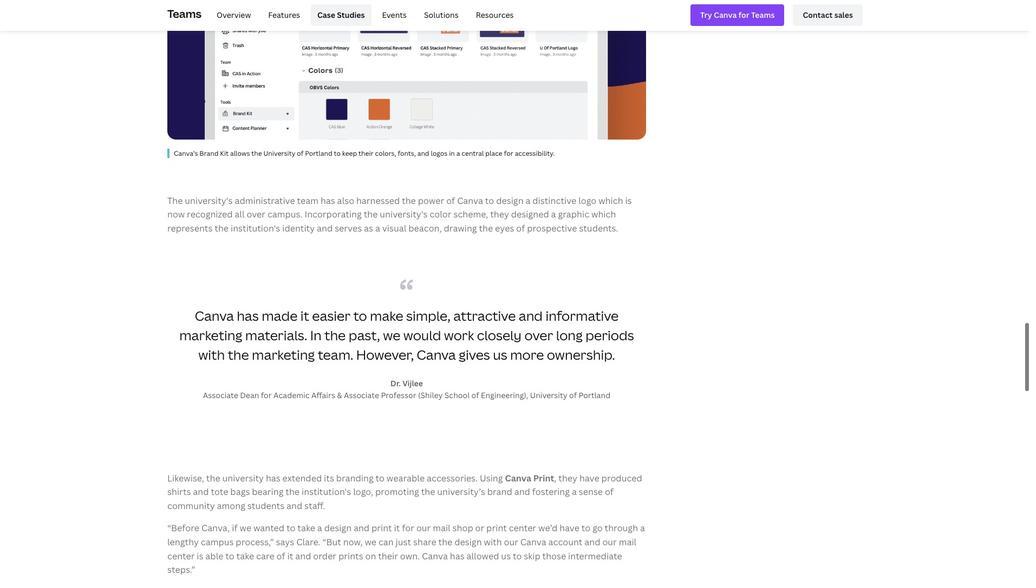 Task type: describe. For each thing, give the bounding box(es) containing it.
all
[[235, 209, 245, 221]]

we inside canva has made it easier to make simple, attractive and informative marketing materials. in the past, we would work closely over long periods with the marketing team. however, canva gives us more ownership.
[[383, 326, 400, 344]]

incorporating
[[305, 209, 362, 221]]

teams
[[167, 6, 201, 21]]

logo,
[[353, 486, 373, 498]]

the up the tote
[[206, 473, 220, 484]]

logo
[[579, 195, 596, 207]]

portland inside dr. vijlee associate dean for academic affairs & associate professor (shiley school of engineering), university of portland
[[579, 390, 610, 401]]

to right able on the left bottom of page
[[225, 551, 234, 562]]

easier
[[312, 307, 351, 325]]

a inside , they have produced shirts and tote bags bearing the institution's logo, promoting the university's brand and fostering a sense of community among students and staff.
[[572, 486, 577, 498]]

eyes
[[495, 223, 514, 234]]

university's
[[437, 486, 485, 498]]

have inside "before canva, if we wanted to take a design and print it for our mail shop or print center we'd have to go through a lengthy campus process," says clare. "but now, we can just share the design with our canva account and our mail center is able to take care of it and order prints on their own. canva has allowed us to skip those intermediate steps."
[[560, 523, 580, 535]]

on
[[365, 551, 376, 562]]

of right school
[[472, 390, 479, 401]]

0 horizontal spatial we
[[240, 523, 251, 535]]

to inside the university's administrative team has also harnessed the power of canva to design a distinctive logo which is now recognized all over campus. incorporating the university's color scheme, they designed a graphic which represents the institution's identity and serves as a visual beacon, drawing the eyes of prospective students.
[[485, 195, 494, 207]]

students
[[247, 500, 284, 512]]

fonts,
[[398, 149, 416, 158]]

canva inside the university's administrative team has also harnessed the power of canva to design a distinctive logo which is now recognized all over campus. incorporating the university's color scheme, they designed a graphic which represents the institution's identity and serves as a visual beacon, drawing the eyes of prospective students.
[[457, 195, 483, 207]]

resources
[[476, 10, 514, 20]]

and left the staff.
[[287, 500, 302, 512]]

wearable
[[387, 473, 425, 484]]

to left keep
[[334, 149, 341, 158]]

1 print from the left
[[372, 523, 392, 535]]

administrative
[[235, 195, 295, 207]]

keep
[[342, 149, 357, 158]]

steps."
[[167, 564, 195, 576]]

0 vertical spatial for
[[504, 149, 513, 158]]

case
[[317, 10, 335, 20]]

as
[[364, 223, 373, 234]]

of inside "before canva, if we wanted to take a design and print it for our mail shop or print center we'd have to go through a lengthy campus process," says clare. "but now, we can just share the design with our canva account and our mail center is able to take care of it and order prints on their own. canva has allowed us to skip those intermediate steps."
[[277, 551, 285, 562]]

0 vertical spatial their
[[359, 149, 373, 158]]

and right brand
[[514, 486, 530, 498]]

shirts
[[167, 486, 191, 498]]

place
[[485, 149, 502, 158]]

a right as
[[375, 223, 380, 234]]

of down ownership.
[[569, 390, 577, 401]]

canva's brand kit allows the university of portland to keep their colors, fonts, and logos in a central place for accessibility.
[[174, 149, 555, 158]]

long
[[556, 326, 583, 344]]

prospective
[[527, 223, 577, 234]]

intermediate
[[568, 551, 622, 562]]

university inside dr. vijlee associate dean for academic affairs & associate professor (shiley school of engineering), university of portland
[[530, 390, 567, 401]]

bearing
[[252, 486, 284, 498]]

shop
[[453, 523, 473, 535]]

in
[[310, 326, 322, 344]]

"but
[[323, 537, 341, 549]]

the right in
[[324, 326, 346, 344]]

team
[[297, 195, 318, 207]]

and up the intermediate
[[585, 537, 600, 549]]

0 vertical spatial which
[[599, 195, 623, 207]]

can
[[379, 537, 394, 549]]

beacon,
[[408, 223, 442, 234]]

the right allows
[[251, 149, 262, 158]]

is inside "before canva, if we wanted to take a design and print it for our mail shop or print center we'd have to go through a lengthy campus process," says clare. "but now, we can just share the design with our canva account and our mail center is able to take care of it and order prints on their own. canva has allowed us to skip those intermediate steps."
[[197, 551, 203, 562]]

has up bearing
[[266, 473, 280, 484]]

they inside , they have produced shirts and tote bags bearing the institution's logo, promoting the university's brand and fostering a sense of community among students and staff.
[[559, 473, 577, 484]]

it inside canva has made it easier to make simple, attractive and informative marketing materials. in the past, we would work closely over long periods with the marketing team. however, canva gives us more ownership.
[[300, 307, 309, 325]]

recognized
[[187, 209, 233, 221]]

extended
[[283, 473, 322, 484]]

0 horizontal spatial university
[[264, 149, 295, 158]]

likewise,
[[167, 473, 204, 484]]

of right eyes
[[516, 223, 525, 234]]

1 horizontal spatial our
[[504, 537, 518, 549]]

dr.
[[391, 378, 401, 389]]

and inside the university's administrative team has also harnessed the power of canva to design a distinctive logo which is now recognized all over campus. incorporating the university's color scheme, they designed a graphic which represents the institution's identity and serves as a visual beacon, drawing the eyes of prospective students.
[[317, 223, 333, 234]]

serves
[[335, 223, 362, 234]]

2 vertical spatial we
[[365, 537, 376, 549]]

scheme,
[[454, 209, 488, 221]]

if
[[232, 523, 238, 535]]

vijlee
[[403, 378, 423, 389]]

sense
[[579, 486, 603, 498]]

share
[[413, 537, 436, 549]]

a right in
[[456, 149, 460, 158]]

institution's inside the university's administrative team has also harnessed the power of canva to design a distinctive logo which is now recognized all over campus. incorporating the university's color scheme, they designed a graphic which represents the institution's identity and serves as a visual beacon, drawing the eyes of prospective students.
[[231, 223, 280, 234]]

bags
[[230, 486, 250, 498]]

more
[[510, 346, 544, 364]]

for inside "before canva, if we wanted to take a design and print it for our mail shop or print center we'd have to go through a lengthy campus process," says clare. "but now, we can just share the design with our canva account and our mail center is able to take care of it and order prints on their own. canva has allowed us to skip those intermediate steps."
[[402, 523, 414, 535]]

2 print from the left
[[486, 523, 507, 535]]

,
[[554, 473, 556, 484]]

harnessed
[[356, 195, 400, 207]]

and left logos
[[417, 149, 429, 158]]

have inside , they have produced shirts and tote bags bearing the institution's logo, promoting the university's brand and fostering a sense of community among students and staff.
[[579, 473, 599, 484]]

logos
[[431, 149, 448, 158]]

accessibility.
[[515, 149, 555, 158]]

to inside canva has made it easier to make simple, attractive and informative marketing materials. in the past, we would work closely over long periods with the marketing team. however, canva gives us more ownership.
[[353, 307, 367, 325]]

canva's
[[174, 149, 198, 158]]

a up designed
[[526, 195, 530, 207]]

0 vertical spatial marketing
[[179, 326, 242, 344]]

fostering
[[532, 486, 570, 498]]

just
[[396, 537, 411, 549]]

now
[[167, 209, 185, 221]]

studies
[[337, 10, 365, 20]]

design inside the university's administrative team has also harnessed the power of canva to design a distinctive logo which is now recognized all over campus. incorporating the university's color scheme, they designed a graphic which represents the institution's identity and serves as a visual beacon, drawing the eyes of prospective students.
[[496, 195, 523, 207]]

university
[[222, 473, 264, 484]]

1 horizontal spatial take
[[298, 523, 315, 535]]

a up clare.
[[317, 523, 322, 535]]

campus.
[[268, 209, 303, 221]]

menu bar inside teams element
[[206, 4, 520, 26]]

"before canva, if we wanted to take a design and print it for our mail shop or print center we'd have to go through a lengthy campus process," says clare. "but now, we can just share the design with our canva account and our mail center is able to take care of it and order prints on their own. canva has allowed us to skip those intermediate steps."
[[167, 523, 645, 576]]

the down wearable on the left of page
[[421, 486, 435, 498]]

order
[[313, 551, 336, 562]]

the up dean
[[228, 346, 249, 364]]

promoting
[[375, 486, 419, 498]]

0 horizontal spatial it
[[287, 551, 293, 562]]

has inside the university's administrative team has also harnessed the power of canva to design a distinctive logo which is now recognized all over campus. incorporating the university's color scheme, they designed a graphic which represents the institution's identity and serves as a visual beacon, drawing the eyes of prospective students.
[[321, 195, 335, 207]]

central
[[462, 149, 484, 158]]

using
[[480, 473, 503, 484]]

would
[[403, 326, 441, 344]]

kit
[[220, 149, 229, 158]]

dr. vijlee associate dean for academic affairs & associate professor (shiley school of engineering), university of portland
[[203, 378, 610, 401]]

and up community
[[193, 486, 209, 498]]

0 horizontal spatial university's
[[185, 195, 233, 207]]

teams element
[[167, 0, 863, 30]]

overview
[[217, 10, 251, 20]]

campus
[[201, 537, 234, 549]]

1 vertical spatial which
[[591, 209, 616, 221]]

resources link
[[469, 4, 520, 26]]

its
[[324, 473, 334, 484]]

engineering),
[[481, 390, 528, 401]]



Task type: locate. For each thing, give the bounding box(es) containing it.
and up now,
[[354, 523, 369, 535]]

informative
[[546, 307, 619, 325]]

design up "but
[[324, 523, 352, 535]]

"before
[[167, 523, 199, 535]]

over inside canva has made it easier to make simple, attractive and informative marketing materials. in the past, we would work closely over long periods with the marketing team. however, canva gives us more ownership.
[[525, 326, 553, 344]]

us down closely on the bottom of the page
[[493, 346, 507, 364]]

through
[[605, 523, 638, 535]]

it down says
[[287, 551, 293, 562]]

2 associate from the left
[[344, 390, 379, 401]]

university's up recognized
[[185, 195, 233, 207]]

institution's inside , they have produced shirts and tote bags bearing the institution's logo, promoting the university's brand and fostering a sense of community among students and staff.
[[302, 486, 351, 498]]

1 horizontal spatial design
[[454, 537, 482, 549]]

a left sense
[[572, 486, 577, 498]]

0 vertical spatial is
[[625, 195, 632, 207]]

the left eyes
[[479, 223, 493, 234]]

center left we'd
[[509, 523, 536, 535]]

to left skip
[[513, 551, 522, 562]]

clare.
[[296, 537, 320, 549]]

a down distinctive
[[551, 209, 556, 221]]

0 vertical spatial university
[[264, 149, 295, 158]]

1 vertical spatial mail
[[619, 537, 637, 549]]

canva has made it easier to make simple, attractive and informative marketing materials. in the past, we would work closely over long periods with the marketing team. however, canva gives us more ownership.
[[179, 307, 634, 364]]

1 vertical spatial have
[[560, 523, 580, 535]]

to up says
[[287, 523, 295, 535]]

0 horizontal spatial marketing
[[179, 326, 242, 344]]

1 vertical spatial university
[[530, 390, 567, 401]]

1 horizontal spatial portland
[[579, 390, 610, 401]]

university right 'engineering),'
[[530, 390, 567, 401]]

and inside canva has made it easier to make simple, attractive and informative marketing materials. in the past, we would work closely over long periods with the marketing team. however, canva gives us more ownership.
[[519, 307, 543, 325]]

us inside "before canva, if we wanted to take a design and print it for our mail shop or print center we'd have to go through a lengthy campus process," says clare. "but now, we can just share the design with our canva account and our mail center is able to take care of it and order prints on their own. canva has allowed us to skip those intermediate steps."
[[501, 551, 511, 562]]

community
[[167, 500, 215, 512]]

0 vertical spatial we
[[383, 326, 400, 344]]

0 horizontal spatial portland
[[305, 149, 332, 158]]

also
[[337, 195, 354, 207]]

for right dean
[[261, 390, 272, 401]]

wanted
[[253, 523, 284, 535]]

1 vertical spatial they
[[559, 473, 577, 484]]

of inside , they have produced shirts and tote bags bearing the institution's logo, promoting the university's brand and fostering a sense of community among students and staff.
[[605, 486, 614, 498]]

0 horizontal spatial for
[[261, 390, 272, 401]]

process,"
[[236, 537, 274, 549]]

for
[[504, 149, 513, 158], [261, 390, 272, 401], [402, 523, 414, 535]]

2 horizontal spatial we
[[383, 326, 400, 344]]

associate left dean
[[203, 390, 238, 401]]

the
[[251, 149, 262, 158], [402, 195, 416, 207], [364, 209, 378, 221], [215, 223, 229, 234], [479, 223, 493, 234], [324, 326, 346, 344], [228, 346, 249, 364], [206, 473, 220, 484], [286, 486, 300, 498], [421, 486, 435, 498], [438, 537, 452, 549]]

0 horizontal spatial over
[[247, 209, 265, 221]]

print right 'or'
[[486, 523, 507, 535]]

quotation mark image
[[400, 279, 413, 290]]

center up steps."
[[167, 551, 195, 562]]

the left power
[[402, 195, 416, 207]]

we right if
[[240, 523, 251, 535]]

professor
[[381, 390, 416, 401]]

0 horizontal spatial their
[[359, 149, 373, 158]]

able
[[205, 551, 223, 562]]

1 vertical spatial for
[[261, 390, 272, 401]]

0 vertical spatial with
[[198, 346, 225, 364]]

they inside the university's administrative team has also harnessed the power of canva to design a distinctive logo which is now recognized all over campus. incorporating the university's color scheme, they designed a graphic which represents the institution's identity and serves as a visual beacon, drawing the eyes of prospective students.
[[490, 209, 509, 221]]

2 vertical spatial for
[[402, 523, 414, 535]]

has inside canva has made it easier to make simple, attractive and informative marketing materials. in the past, we would work closely over long periods with the marketing team. however, canva gives us more ownership.
[[237, 307, 259, 325]]

1 horizontal spatial it
[[300, 307, 309, 325]]

with inside "before canva, if we wanted to take a design and print it for our mail shop or print center we'd have to go through a lengthy campus process," says clare. "but now, we can just share the design with our canva account and our mail center is able to take care of it and order prints on their own. canva has allowed us to skip those intermediate steps."
[[484, 537, 502, 549]]

0 vertical spatial portland
[[305, 149, 332, 158]]

lengthy
[[167, 537, 199, 549]]

1 vertical spatial portland
[[579, 390, 610, 401]]

0 horizontal spatial take
[[236, 551, 254, 562]]

0 horizontal spatial with
[[198, 346, 225, 364]]

1 horizontal spatial center
[[509, 523, 536, 535]]

tote
[[211, 486, 228, 498]]

2 vertical spatial design
[[454, 537, 482, 549]]

take up clare.
[[298, 523, 315, 535]]

1 vertical spatial is
[[197, 551, 203, 562]]

or
[[475, 523, 484, 535]]

overview link
[[210, 4, 257, 26]]

2 horizontal spatial it
[[394, 523, 400, 535]]

the up as
[[364, 209, 378, 221]]

1 horizontal spatial university
[[530, 390, 567, 401]]

have up sense
[[579, 473, 599, 484]]

brand
[[487, 486, 512, 498]]

a
[[456, 149, 460, 158], [526, 195, 530, 207], [551, 209, 556, 221], [375, 223, 380, 234], [572, 486, 577, 498], [317, 523, 322, 535], [640, 523, 645, 535]]

1 horizontal spatial print
[[486, 523, 507, 535]]

0 vertical spatial design
[[496, 195, 523, 207]]

0 horizontal spatial is
[[197, 551, 203, 562]]

have up the 'account'
[[560, 523, 580, 535]]

2 horizontal spatial our
[[602, 537, 617, 549]]

1 vertical spatial we
[[240, 523, 251, 535]]

to up past,
[[353, 307, 367, 325]]

1 horizontal spatial their
[[378, 551, 398, 562]]

the right share
[[438, 537, 452, 549]]

has left the made
[[237, 307, 259, 325]]

says
[[276, 537, 294, 549]]

0 vertical spatial mail
[[433, 523, 450, 535]]

among
[[217, 500, 245, 512]]

over right all
[[247, 209, 265, 221]]

0 vertical spatial have
[[579, 473, 599, 484]]

solutions
[[424, 10, 459, 20]]

2 horizontal spatial for
[[504, 149, 513, 158]]

portland down ownership.
[[579, 390, 610, 401]]

drawing
[[444, 223, 477, 234]]

staff.
[[304, 500, 325, 512]]

we down make at the bottom of the page
[[383, 326, 400, 344]]

1 vertical spatial us
[[501, 551, 511, 562]]

0 vertical spatial university's
[[185, 195, 233, 207]]

university's up visual
[[380, 209, 428, 221]]

0 horizontal spatial institution's
[[231, 223, 280, 234]]

prints
[[338, 551, 363, 562]]

1 vertical spatial marketing
[[252, 346, 315, 364]]

dean
[[240, 390, 259, 401]]

power
[[418, 195, 444, 207]]

for up just
[[402, 523, 414, 535]]

1 vertical spatial center
[[167, 551, 195, 562]]

0 horizontal spatial our
[[416, 523, 431, 535]]

color
[[430, 209, 451, 221]]

0 vertical spatial us
[[493, 346, 507, 364]]

0 vertical spatial it
[[300, 307, 309, 325]]

to up scheme,
[[485, 195, 494, 207]]

1 horizontal spatial institution's
[[302, 486, 351, 498]]

is left able on the left bottom of page
[[197, 551, 203, 562]]

0 vertical spatial take
[[298, 523, 315, 535]]

they up eyes
[[490, 209, 509, 221]]

colors,
[[375, 149, 396, 158]]

make
[[370, 307, 403, 325]]

mail
[[433, 523, 450, 535], [619, 537, 637, 549]]

our
[[416, 523, 431, 535], [504, 537, 518, 549], [602, 537, 617, 549]]

1 vertical spatial take
[[236, 551, 254, 562]]

students.
[[579, 223, 618, 234]]

with inside canva has made it easier to make simple, attractive and informative marketing materials. in the past, we would work closely over long periods with the marketing team. however, canva gives us more ownership.
[[198, 346, 225, 364]]

gives
[[459, 346, 490, 364]]

1 associate from the left
[[203, 390, 238, 401]]

1 vertical spatial design
[[324, 523, 352, 535]]

0 horizontal spatial they
[[490, 209, 509, 221]]

institution's down "its"
[[302, 486, 351, 498]]

however,
[[356, 346, 414, 364]]

contact sales image
[[803, 9, 853, 21]]

visual
[[382, 223, 406, 234]]

1 horizontal spatial marketing
[[252, 346, 315, 364]]

university
[[264, 149, 295, 158], [530, 390, 567, 401]]

brand
[[199, 149, 218, 158]]

it up just
[[394, 523, 400, 535]]

their inside "before canva, if we wanted to take a design and print it for our mail shop or print center we'd have to go through a lengthy campus process," says clare. "but now, we can just share the design with our canva account and our mail center is able to take care of it and order prints on their own. canva has allowed us to skip those intermediate steps."
[[378, 551, 398, 562]]

1 vertical spatial their
[[378, 551, 398, 562]]

own.
[[400, 551, 420, 562]]

mail down through
[[619, 537, 637, 549]]

materials.
[[245, 326, 307, 344]]

it right the made
[[300, 307, 309, 325]]

1 horizontal spatial mail
[[619, 537, 637, 549]]

2 vertical spatial it
[[287, 551, 293, 562]]

us right allowed
[[501, 551, 511, 562]]

the
[[167, 195, 183, 207]]

1 vertical spatial over
[[525, 326, 553, 344]]

we up on
[[365, 537, 376, 549]]

accessories.
[[427, 473, 478, 484]]

produced
[[601, 473, 642, 484]]

0 horizontal spatial print
[[372, 523, 392, 535]]

which right 'logo'
[[599, 195, 623, 207]]

1 horizontal spatial with
[[484, 537, 502, 549]]

their right keep
[[359, 149, 373, 158]]

1 horizontal spatial for
[[402, 523, 414, 535]]

design down shop on the left bottom of page
[[454, 537, 482, 549]]

school
[[445, 390, 470, 401]]

care
[[256, 551, 274, 562]]

simple,
[[406, 307, 451, 325]]

1 vertical spatial it
[[394, 523, 400, 535]]

and up closely on the bottom of the page
[[519, 307, 543, 325]]

to
[[334, 149, 341, 158], [485, 195, 494, 207], [353, 307, 367, 325], [376, 473, 385, 484], [287, 523, 295, 535], [582, 523, 591, 535], [225, 551, 234, 562], [513, 551, 522, 562]]

0 horizontal spatial mail
[[433, 523, 450, 535]]

1 horizontal spatial is
[[625, 195, 632, 207]]

ownership.
[[547, 346, 615, 364]]

mail left shop on the left bottom of page
[[433, 523, 450, 535]]

we'd
[[538, 523, 558, 535]]

institution's down all
[[231, 223, 280, 234]]

center
[[509, 523, 536, 535], [167, 551, 195, 562]]

2 horizontal spatial design
[[496, 195, 523, 207]]

skip
[[524, 551, 540, 562]]

events
[[382, 10, 407, 20]]

0 vertical spatial they
[[490, 209, 509, 221]]

portland left keep
[[305, 149, 332, 158]]

us inside canva has made it easier to make simple, attractive and informative marketing materials. in the past, we would work closely over long periods with the marketing team. however, canva gives us more ownership.
[[493, 346, 507, 364]]

menu bar containing overview
[[206, 4, 520, 26]]

1 horizontal spatial we
[[365, 537, 376, 549]]

has up incorporating
[[321, 195, 335, 207]]

has left allowed
[[450, 551, 464, 562]]

is right 'logo'
[[625, 195, 632, 207]]

the down recognized
[[215, 223, 229, 234]]

made
[[262, 307, 298, 325]]

a right through
[[640, 523, 645, 535]]

1 horizontal spatial associate
[[344, 390, 379, 401]]

1 horizontal spatial over
[[525, 326, 553, 344]]

university right allows
[[264, 149, 295, 158]]

0 vertical spatial institution's
[[231, 223, 280, 234]]

the down extended
[[286, 486, 300, 498]]

is inside the university's administrative team has also harnessed the power of canva to design a distinctive logo which is now recognized all over campus. incorporating the university's color scheme, they designed a graphic which represents the institution's identity and serves as a visual beacon, drawing the eyes of prospective students.
[[625, 195, 632, 207]]

1 vertical spatial with
[[484, 537, 502, 549]]

to left go
[[582, 523, 591, 535]]

design up designed
[[496, 195, 523, 207]]

0 horizontal spatial center
[[167, 551, 195, 562]]

to up promoting
[[376, 473, 385, 484]]

over up more
[[525, 326, 553, 344]]

0 vertical spatial center
[[509, 523, 536, 535]]

graphic
[[558, 209, 589, 221]]

their down the can
[[378, 551, 398, 562]]

represents
[[167, 223, 213, 234]]

and down clare.
[[295, 551, 311, 562]]

of right sense
[[605, 486, 614, 498]]

allows
[[230, 149, 250, 158]]

of up the team
[[297, 149, 304, 158]]

0 horizontal spatial design
[[324, 523, 352, 535]]

in
[[449, 149, 455, 158]]

design
[[496, 195, 523, 207], [324, 523, 352, 535], [454, 537, 482, 549]]

work
[[444, 326, 474, 344]]

past,
[[349, 326, 380, 344]]

1 horizontal spatial they
[[559, 473, 577, 484]]

the inside "before canva, if we wanted to take a design and print it for our mail shop or print center we'd have to go through a lengthy campus process," says clare. "but now, we can just share the design with our canva account and our mail center is able to take care of it and order prints on their own. canva has allowed us to skip those intermediate steps."
[[438, 537, 452, 549]]

menu bar
[[206, 4, 520, 26]]

institution's
[[231, 223, 280, 234], [302, 486, 351, 498]]

, they have produced shirts and tote bags bearing the institution's logo, promoting the university's brand and fostering a sense of community among students and staff.
[[167, 473, 642, 512]]

and down incorporating
[[317, 223, 333, 234]]

which up students.
[[591, 209, 616, 221]]

associate right '&'
[[344, 390, 379, 401]]

0 vertical spatial over
[[247, 209, 265, 221]]

over inside the university's administrative team has also harnessed the power of canva to design a distinctive logo which is now recognized all over campus. incorporating the university's color scheme, they designed a graphic which represents the institution's identity and serves as a visual beacon, drawing the eyes of prospective students.
[[247, 209, 265, 221]]

they
[[490, 209, 509, 221], [559, 473, 577, 484]]

1 horizontal spatial university's
[[380, 209, 428, 221]]

affairs
[[311, 390, 335, 401]]

case studies link
[[311, 4, 371, 26]]

for right place
[[504, 149, 513, 158]]

1 vertical spatial institution's
[[302, 486, 351, 498]]

print
[[533, 473, 554, 484]]

0 horizontal spatial associate
[[203, 390, 238, 401]]

of down says
[[277, 551, 285, 562]]

has inside "before canva, if we wanted to take a design and print it for our mail shop or print center we'd have to go through a lengthy campus process," says clare. "but now, we can just share the design with our canva account and our mail center is able to take care of it and order prints on their own. canva has allowed us to skip those intermediate steps."
[[450, 551, 464, 562]]

they right ,
[[559, 473, 577, 484]]

print up the can
[[372, 523, 392, 535]]

university's
[[185, 195, 233, 207], [380, 209, 428, 221]]

1 vertical spatial university's
[[380, 209, 428, 221]]

academic
[[274, 390, 310, 401]]

designed
[[511, 209, 549, 221]]

of up color
[[446, 195, 455, 207]]

for inside dr. vijlee associate dean for academic affairs & associate professor (shiley school of engineering), university of portland
[[261, 390, 272, 401]]

of
[[297, 149, 304, 158], [446, 195, 455, 207], [516, 223, 525, 234], [472, 390, 479, 401], [569, 390, 577, 401], [605, 486, 614, 498], [277, 551, 285, 562]]

take down process,"
[[236, 551, 254, 562]]



Task type: vqa. For each thing, say whether or not it's contained in the screenshot.
the eyes
yes



